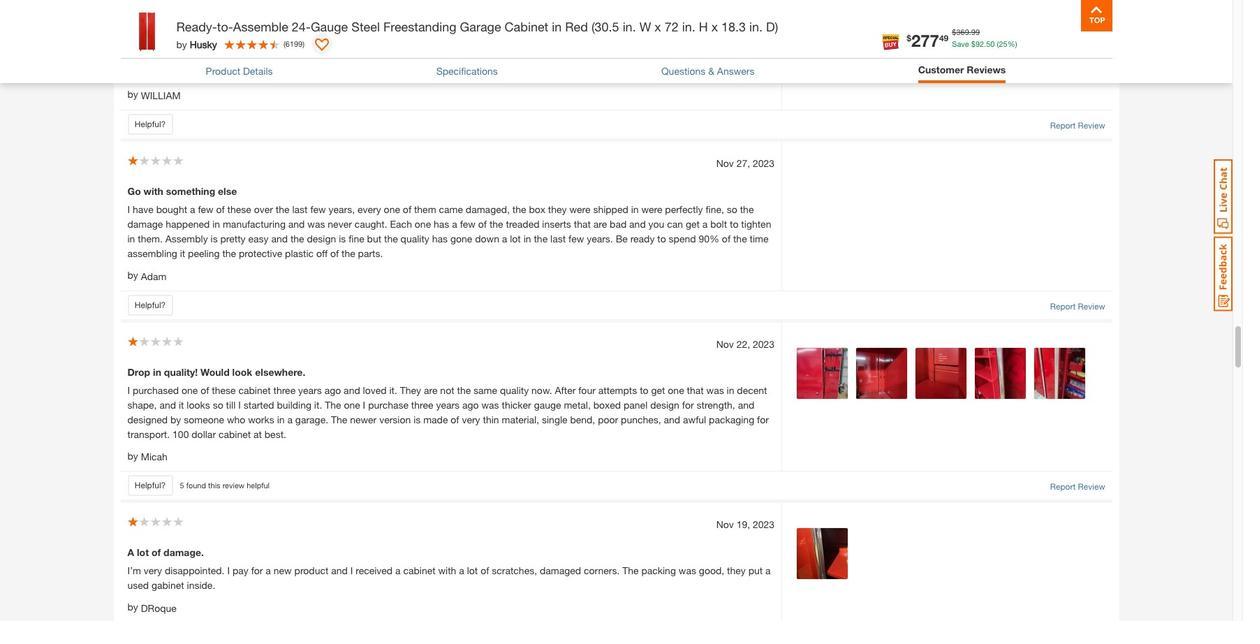 Task type: vqa. For each thing, say whether or not it's contained in the screenshot.
"SELECT" in the Step 2 Select a shade of red below
no



Task type: describe. For each thing, give the bounding box(es) containing it.
2023 for nov 19, 2023
[[753, 519, 775, 531]]

1 report review button from the top
[[1051, 119, 1106, 132]]

was left clearly
[[539, 37, 556, 49]]

cabinets)
[[326, 52, 365, 63]]

the inside the cabinet was damaged in the box - not from shipping, either. huge dent on the door and it was clearly packed that way. i have purchased 17 husky products (cabinets, workbench, rolling cabinets) over the last two years. everyone i have purchased in the last 2 months have paint issues or are damaged.
[[128, 37, 144, 49]]

1 horizontal spatial lot
[[467, 565, 478, 577]]

few left years,
[[311, 203, 326, 215]]

the right but
[[384, 233, 398, 244]]

6199
[[286, 39, 303, 48]]

designed
[[128, 413, 168, 425]]

is inside "drop in quality! would look elsewhere. i purchased one of these cabinet three years ago and loved it. they are not the same quality now. after four attempts to get one that was in decent shape, and it looks so till i started building it. the one i purchase three years ago was thicker gauge metal, boxed panel design for strength, and designed by someone who works in a garage. the newer version is made of very thin material, single bend, poor punches, and awful packaging for transport. 100 dollar cabinet at best."
[[414, 413, 421, 425]]

&
[[709, 65, 715, 77]]

new
[[274, 565, 292, 577]]

strength,
[[697, 399, 736, 411]]

0 vertical spatial ago
[[325, 384, 341, 396]]

a left bolt
[[703, 218, 708, 230]]

i up shape,
[[128, 384, 130, 396]]

a right received
[[396, 565, 401, 577]]

last down huge at the top
[[406, 52, 422, 63]]

they inside a lot of damage. i'm very disappointed. i pay for a new product and i received a cabinet with a lot of scratches, damaged corners. the packing was good, they put a used gabinet inside.
[[728, 565, 746, 577]]

w
[[640, 19, 652, 34]]

by william
[[128, 88, 181, 101]]

workbench,
[[243, 52, 294, 63]]

of up looks
[[201, 384, 209, 396]]

24-
[[292, 19, 311, 34]]

2 ( from the left
[[284, 39, 286, 48]]

of right made
[[451, 413, 460, 425]]

received
[[356, 565, 393, 577]]

of right a on the left of page
[[152, 547, 161, 559]]

with inside the go with something else i have bought a few of these over the last few years, every one of them came damaged, the box they were shipped in were perfectly fine, so the damage happened in manufacturing and was never caught.  each one has a few of the treaded inserts that are bad and you can get a bolt to tighten in them. assembly is pretty easy and the design is fine but the quality has gone down a lot in the last few years.  be ready to spend 90% of the time assembling it peeling the protective plastic off of the parts.
[[144, 185, 163, 197]]

a up "happened"
[[190, 203, 195, 215]]

a left scratches,
[[459, 565, 465, 577]]

micah
[[141, 451, 168, 463]]

or
[[760, 52, 769, 63]]

100
[[173, 428, 189, 440]]

this
[[208, 481, 221, 490]]

customer reviews
[[919, 64, 1007, 75]]

the down fine
[[342, 247, 356, 259]]

of up down
[[479, 218, 487, 230]]

packaging
[[709, 413, 755, 425]]

few up "happened"
[[198, 203, 214, 215]]

answers
[[718, 65, 755, 77]]

huge
[[410, 37, 433, 49]]

92
[[976, 39, 985, 48]]

reviews
[[967, 64, 1007, 75]]

i left the pay
[[227, 565, 230, 577]]

49
[[940, 32, 949, 43]]

assemble
[[233, 19, 289, 34]]

so inside the go with something else i have bought a few of these over the last few years, every one of them came damaged, the box they were shipped in were perfectly fine, so the damage happened in manufacturing and was never caught.  each one has a few of the treaded inserts that are bad and you can get a bolt to tighten in them. assembly is pretty easy and the design is fine but the quality has gone down a lot in the last few years.  be ready to spend 90% of the time assembling it peeling the protective plastic off of the parts.
[[727, 203, 738, 215]]

four
[[579, 384, 596, 396]]

feedback link image
[[1215, 236, 1233, 312]]

damaged inside a lot of damage. i'm very disappointed. i pay for a new product and i received a cabinet with a lot of scratches, damaged corners. the packing was good, they put a used gabinet inside.
[[540, 565, 582, 577]]

d)
[[767, 19, 779, 34]]

2 were from the left
[[642, 203, 663, 215]]

have inside the go with something else i have bought a few of these over the last few years, every one of them came damaged, the box they were shipped in were perfectly fine, so the damage happened in manufacturing and was never caught.  each one has a few of the treaded inserts that are bad and you can get a bolt to tighten in them. assembly is pretty easy and the design is fine but the quality has gone down a lot in the last few years.  be ready to spend 90% of the time assembling it peeling the protective plastic off of the parts.
[[133, 203, 154, 215]]

and down "decent"
[[738, 399, 755, 411]]

the inside a lot of damage. i'm very disappointed. i pay for a new product and i received a cabinet with a lot of scratches, damaged corners. the packing was good, they put a used gabinet inside.
[[623, 565, 639, 577]]

paint
[[706, 52, 727, 63]]

the down inserts at left top
[[534, 233, 548, 244]]

it inside the cabinet was damaged in the box - not from shipping, either. huge dent on the door and it was clearly packed that way. i have purchased 17 husky products (cabinets, workbench, rolling cabinets) over the last two years. everyone i have purchased in the last 2 months have paint issues or are damaged.
[[531, 37, 536, 49]]

2 horizontal spatial $
[[972, 39, 976, 48]]

last down inserts at left top
[[551, 233, 566, 244]]

cabinet inside a lot of damage. i'm very disappointed. i pay for a new product and i received a cabinet with a lot of scratches, damaged corners. the packing was good, they put a used gabinet inside.
[[404, 565, 436, 577]]

in down packed at the top of the page
[[593, 52, 601, 63]]

%)
[[1008, 39, 1018, 48]]

22,
[[737, 338, 751, 350]]

0 vertical spatial to
[[730, 218, 739, 230]]

last left the 2
[[620, 52, 636, 63]]

bend,
[[571, 413, 596, 425]]

one up looks
[[182, 384, 198, 396]]

by for by adam
[[128, 269, 138, 281]]

0 vertical spatial purchased
[[696, 37, 742, 49]]

of down else
[[216, 203, 225, 215]]

each
[[390, 218, 412, 230]]

in right "happened"
[[213, 218, 220, 230]]

years. inside the go with something else i have bought a few of these over the last few years, every one of them came damaged, the box they were shipped in were perfectly fine, so the damage happened in manufacturing and was never caught.  each one has a few of the treaded inserts that are bad and you can get a bolt to tighten in them. assembly is pretty easy and the design is fine but the quality has gone down a lot in the last few years.  be ready to spend 90% of the time assembling it peeling the protective plastic off of the parts.
[[587, 233, 613, 244]]

on
[[458, 37, 469, 49]]

everyone
[[472, 52, 513, 63]]

box inside the go with something else i have bought a few of these over the last few years, every one of them came damaged, the box they were shipped in were perfectly fine, so the damage happened in manufacturing and was never caught.  each one has a few of the treaded inserts that are bad and you can get a bolt to tighten in them. assembly is pretty easy and the design is fine but the quality has gone down a lot in the last few years.  be ready to spend 90% of the time assembling it peeling the protective plastic off of the parts.
[[529, 203, 546, 215]]

2 in. from the left
[[683, 19, 696, 34]]

gabinet
[[152, 580, 184, 592]]

i left received
[[351, 565, 353, 577]]

1 were from the left
[[570, 203, 591, 215]]

get inside "drop in quality! would look elsewhere. i purchased one of these cabinet three years ago and loved it. they are not the same quality now. after four attempts to get one that was in decent shape, and it looks so till i started building it. the one i purchase three years ago was thicker gauge metal, boxed panel design for strength, and designed by someone who works in a garage. the newer version is made of very thin material, single bend, poor punches, and awful packaging for transport. 100 dollar cabinet at best."
[[652, 384, 666, 396]]

was inside a lot of damage. i'm very disappointed. i pay for a new product and i received a cabinet with a lot of scratches, damaged corners. the packing was good, they put a used gabinet inside.
[[679, 565, 697, 577]]

boxed
[[594, 399, 621, 411]]

questions
[[662, 65, 706, 77]]

years,
[[329, 203, 355, 215]]

review for drop in quality! would look elsewhere. i purchased one of these cabinet three years ago and loved it. they are not the same quality now. after four attempts to get one that was in decent shape, and it looks so till i started building it. the one i purchase three years ago was thicker gauge metal, boxed panel design for strength, and designed by someone who works in a garage. the newer version is made of very thin material, single bend, poor punches, and awful packaging for transport. 100 dollar cabinet at best.
[[1079, 482, 1106, 492]]

the down pretty
[[222, 247, 236, 259]]

1 in. from the left
[[623, 19, 636, 34]]

report review button for drop in quality! would look elsewhere. i purchased one of these cabinet three years ago and loved it. they are not the same quality now. after four attempts to get one that was in decent shape, and it looks so till i started building it. the one i purchase three years ago was thicker gauge metal, boxed panel design for strength, and designed by someone who works in a garage. the newer version is made of very thin material, single bend, poor punches, and awful packaging for transport. 100 dollar cabinet at best.
[[1051, 481, 1106, 494]]

i up "newer"
[[363, 399, 366, 411]]

years. inside the cabinet was damaged in the box - not from shipping, either. huge dent on the door and it was clearly packed that way. i have purchased 17 husky products (cabinets, workbench, rolling cabinets) over the last two years. everyone i have purchased in the last 2 months have paint issues or are damaged.
[[443, 52, 470, 63]]

very inside a lot of damage. i'm very disappointed. i pay for a new product and i received a cabinet with a lot of scratches, damaged corners. the packing was good, they put a used gabinet inside.
[[144, 565, 162, 577]]

h
[[699, 19, 708, 34]]

in up best. on the left of page
[[277, 413, 285, 425]]

the up workbench,
[[256, 37, 270, 49]]

time
[[750, 233, 769, 244]]

one up each
[[384, 203, 400, 215]]

manufacturing
[[223, 218, 286, 230]]

in left them.
[[128, 233, 135, 244]]

2023 for nov 29, 2023
[[753, 5, 775, 17]]

shipping,
[[338, 37, 378, 49]]

a right put
[[766, 565, 771, 577]]

loved
[[363, 384, 387, 396]]

in right "drop"
[[153, 366, 161, 378]]

customer
[[919, 64, 965, 75]]

in right the shipped
[[632, 203, 639, 215]]

damaged inside the cabinet was damaged in the box - not from shipping, either. huge dent on the door and it was clearly packed that way. i have purchased 17 husky products (cabinets, workbench, rolling cabinets) over the last two years. everyone i have purchased in the last 2 months have paint issues or are damaged.
[[202, 37, 243, 49]]

scratches,
[[492, 565, 537, 577]]

0 horizontal spatial lot
[[137, 547, 149, 559]]

3 helpful? from the top
[[135, 480, 166, 491]]

inserts
[[543, 218, 572, 230]]

good,
[[699, 565, 725, 577]]

freestanding
[[384, 19, 457, 34]]

ready-to-assemble 24-gauge steel freestanding garage cabinet in red (30.5 in. w x 72 in. h x 18.3 in. d)
[[176, 19, 779, 34]]

1 horizontal spatial is
[[339, 233, 346, 244]]

packed
[[590, 37, 622, 49]]

live chat image
[[1215, 159, 1233, 234]]

1 horizontal spatial ago
[[463, 399, 479, 411]]

last left years,
[[292, 203, 308, 215]]

the cabinet was damaged in the box - not from shipping, either. huge dent on the door and it was clearly packed that way. i have purchased 17 husky products (cabinets, workbench, rolling cabinets) over the last two years. everyone i have purchased in the last 2 months have paint issues or are damaged.
[[128, 37, 769, 78]]

shape,
[[128, 399, 157, 411]]

nov 19, 2023
[[717, 519, 775, 531]]

0 horizontal spatial it.
[[314, 399, 322, 411]]

was down the ready-
[[182, 37, 199, 49]]

of down bolt
[[723, 233, 731, 244]]

specifications
[[437, 65, 498, 77]]

building
[[277, 399, 312, 411]]

25
[[1000, 39, 1008, 48]]

micah button
[[141, 450, 168, 464]]

one up "newer"
[[344, 399, 360, 411]]

elsewhere.
[[255, 366, 306, 378]]

pay
[[233, 565, 249, 577]]

cabinet down who
[[219, 428, 251, 440]]

over inside the cabinet was damaged in the box - not from shipping, either. huge dent on the door and it was clearly packed that way. i have purchased 17 husky products (cabinets, workbench, rolling cabinets) over the last two years. everyone i have purchased in the last 2 months have paint issues or are damaged.
[[368, 52, 387, 63]]

drop
[[128, 366, 150, 378]]

0 vertical spatial three
[[274, 384, 296, 396]]

treaded
[[506, 218, 540, 230]]

few down inserts at left top
[[569, 233, 584, 244]]

and up plastic
[[288, 218, 305, 230]]

looks
[[187, 399, 210, 411]]

few up gone
[[460, 218, 476, 230]]

a
[[128, 547, 134, 559]]

review for go with something else i have bought a few of these over the last few years, every one of them came damaged, the box they were shipped in were perfectly fine, so the damage happened in manufacturing and was never caught.  each one has a few of the treaded inserts that are bad and you can get a bolt to tighten in them. assembly is pretty easy and the design is fine but the quality has gone down a lot in the last few years.  be ready to spend 90% of the time assembling it peeling the protective plastic off of the parts.
[[1079, 301, 1106, 311]]

1 vertical spatial has
[[432, 233, 448, 244]]

2
[[638, 52, 644, 63]]

the down packed at the top of the page
[[604, 52, 618, 63]]

bad
[[610, 218, 627, 230]]

tighten
[[742, 218, 772, 230]]

nov for nov 27, 2023
[[717, 157, 734, 169]]

1 vertical spatial to
[[658, 233, 667, 244]]

and left loved
[[344, 384, 360, 396]]

product image image
[[124, 7, 169, 52]]

the up plastic
[[291, 233, 304, 244]]

( inside $ 369 . 99 save $ 92 . 50 ( 25 %)
[[998, 39, 1000, 48]]

the down either.
[[390, 52, 404, 63]]

started
[[244, 399, 274, 411]]

0 vertical spatial for
[[683, 399, 694, 411]]

of right "off"
[[331, 247, 339, 259]]

top button
[[1081, 0, 1113, 31]]

by inside "drop in quality! would look elsewhere. i purchased one of these cabinet three years ago and loved it. they are not the same quality now. after four attempts to get one that was in decent shape, and it looks so till i started building it. the one i purchase three years ago was thicker gauge metal, boxed panel design for strength, and designed by someone who works in a garage. the newer version is made of very thin material, single bend, poor punches, and awful packaging for transport. 100 dollar cabinet at best."
[[170, 413, 181, 425]]

that inside the cabinet was damaged in the box - not from shipping, either. huge dent on the door and it was clearly packed that way. i have purchased 17 husky products (cabinets, workbench, rolling cabinets) over the last two years. everyone i have purchased in the last 2 months have paint issues or are damaged.
[[625, 37, 642, 49]]

two
[[425, 52, 441, 63]]

3 helpful? button from the top
[[128, 476, 173, 496]]

can
[[668, 218, 684, 230]]

that inside the go with something else i have bought a few of these over the last few years, every one of them came damaged, the box they were shipped in were perfectly fine, so the damage happened in manufacturing and was never caught.  each one has a few of the treaded inserts that are bad and you can get a bolt to tighten in them. assembly is pretty easy and the design is fine but the quality has gone down a lot in the last few years.  be ready to spend 90% of the time assembling it peeling the protective plastic off of the parts.
[[574, 218, 591, 230]]

0 horizontal spatial .
[[970, 27, 972, 36]]

in up strength,
[[727, 384, 735, 396]]

the left "newer"
[[331, 413, 348, 425]]

the up treaded
[[513, 203, 527, 215]]

one up awful
[[668, 384, 685, 396]]

you
[[649, 218, 665, 230]]

have up questions
[[682, 52, 703, 63]]

clearly
[[559, 37, 587, 49]]

in down treaded
[[524, 233, 532, 244]]

the up tighten
[[741, 203, 754, 215]]

i right way.
[[667, 37, 669, 49]]

material,
[[502, 413, 540, 425]]

the down damaged,
[[490, 218, 504, 230]]

i right till
[[238, 399, 241, 411]]

cabinet inside the cabinet was damaged in the box - not from shipping, either. huge dent on the door and it was clearly packed that way. i have purchased 17 husky products (cabinets, workbench, rolling cabinets) over the last two years. everyone i have purchased in the last 2 months have paint issues or are damaged.
[[147, 37, 179, 49]]

by for by micah
[[128, 450, 138, 462]]

nov for nov 19, 2023
[[717, 519, 734, 531]]

nov for nov 29, 2023
[[717, 5, 734, 17]]

277
[[912, 30, 940, 50]]

5
[[180, 481, 184, 490]]

1 horizontal spatial three
[[412, 399, 434, 411]]

a down came
[[452, 218, 458, 230]]

so inside "drop in quality! would look elsewhere. i purchased one of these cabinet three years ago and loved it. they are not the same quality now. after four attempts to get one that was in decent shape, and it looks so till i started building it. the one i purchase three years ago was thicker gauge metal, boxed panel design for strength, and designed by someone who works in a garage. the newer version is made of very thin material, single bend, poor punches, and awful packaging for transport. 100 dollar cabinet at best."
[[213, 399, 223, 411]]

0 vertical spatial has
[[434, 218, 450, 230]]

cabinet up started
[[239, 384, 271, 396]]



Task type: locate. For each thing, give the bounding box(es) containing it.
display image
[[315, 38, 329, 52]]

it inside the go with something else i have bought a few of these over the last few years, every one of them came damaged, the box they were shipped in were perfectly fine, so the damage happened in manufacturing and was never caught.  each one has a few of the treaded inserts that are bad and you can get a bolt to tighten in them. assembly is pretty easy and the design is fine but the quality has gone down a lot in the last few years.  be ready to spend 90% of the time assembling it peeling the protective plastic off of the parts.
[[180, 247, 185, 259]]

by left adam
[[128, 269, 138, 281]]

damage.
[[164, 547, 204, 559]]

helpful? down by william
[[135, 119, 166, 129]]

0 vertical spatial so
[[727, 203, 738, 215]]

0 vertical spatial these
[[228, 203, 251, 215]]

nov 29, 2023
[[717, 5, 775, 17]]

1 vertical spatial years
[[436, 399, 460, 411]]

and up the "designed"
[[160, 399, 176, 411]]

and inside a lot of damage. i'm very disappointed. i pay for a new product and i received a cabinet with a lot of scratches, damaged corners. the packing was good, they put a used gabinet inside.
[[331, 565, 348, 577]]

1 horizontal spatial years
[[436, 399, 460, 411]]

1 horizontal spatial design
[[651, 399, 680, 411]]

that up the 2
[[625, 37, 642, 49]]

three down they on the bottom left of page
[[412, 399, 434, 411]]

made
[[424, 413, 448, 425]]

with right go
[[144, 185, 163, 197]]

have down 72
[[672, 37, 693, 49]]

these inside "drop in quality! would look elsewhere. i purchased one of these cabinet three years ago and loved it. they are not the same quality now. after four attempts to get one that was in decent shape, and it looks so till i started building it. the one i purchase three years ago was thicker gauge metal, boxed panel design for strength, and designed by someone who works in a garage. the newer version is made of very thin material, single bend, poor punches, and awful packaging for transport. 100 dollar cabinet at best."
[[212, 384, 236, 396]]

corners.
[[584, 565, 620, 577]]

1 horizontal spatial in.
[[683, 19, 696, 34]]

have
[[672, 37, 693, 49], [521, 52, 542, 63], [682, 52, 703, 63], [133, 203, 154, 215]]

2 horizontal spatial that
[[687, 384, 704, 396]]

they inside the go with something else i have bought a few of these over the last few years, every one of them came damaged, the box they were shipped in were perfectly fine, so the damage happened in manufacturing and was never caught.  each one has a few of the treaded inserts that are bad and you can get a bolt to tighten in them. assembly is pretty easy and the design is fine but the quality has gone down a lot in the last few years.  be ready to spend 90% of the time assembling it peeling the protective plastic off of the parts.
[[549, 203, 567, 215]]

these inside the go with something else i have bought a few of these over the last few years, every one of them came damaged, the box they were shipped in were perfectly fine, so the damage happened in manufacturing and was never caught.  each one has a few of the treaded inserts that are bad and you can get a bolt to tighten in them. assembly is pretty easy and the design is fine but the quality has gone down a lot in the last few years.  be ready to spend 90% of the time assembling it peeling the protective plastic off of the parts.
[[228, 203, 251, 215]]

0 horizontal spatial are
[[128, 66, 141, 78]]

by inside by droque
[[128, 601, 138, 613]]

over inside the go with something else i have bought a few of these over the last few years, every one of them came damaged, the box they were shipped in were perfectly fine, so the damage happened in manufacturing and was never caught.  each one has a few of the treaded inserts that are bad and you can get a bolt to tighten in them. assembly is pretty easy and the design is fine but the quality has gone down a lot in the last few years.  be ready to spend 90% of the time assembling it peeling the protective plastic off of the parts.
[[254, 203, 273, 215]]

william
[[141, 89, 181, 101]]

0 vertical spatial .
[[970, 27, 972, 36]]

by left william
[[128, 88, 138, 100]]

1 horizontal spatial purchased
[[545, 52, 591, 63]]

50
[[987, 39, 996, 48]]

0 horizontal spatial (
[[284, 39, 286, 48]]

2023
[[753, 5, 775, 17], [753, 157, 775, 169], [753, 338, 775, 350], [753, 519, 775, 531]]

the left "packing"
[[623, 565, 639, 577]]

droque
[[141, 603, 177, 615]]

for
[[683, 399, 694, 411], [758, 413, 769, 425], [251, 565, 263, 577]]

$ down "99"
[[972, 39, 976, 48]]

report for drop in quality! would look elsewhere. i purchased one of these cabinet three years ago and loved it. they are not the same quality now. after four attempts to get one that was in decent shape, and it looks so till i started building it. the one i purchase three years ago was thicker gauge metal, boxed panel design for strength, and designed by someone who works in a garage. the newer version is made of very thin material, single bend, poor punches, and awful packaging for transport. 100 dollar cabinet at best.
[[1051, 482, 1076, 492]]

ready
[[631, 233, 655, 244]]

2 x from the left
[[712, 19, 718, 34]]

and down "cabinet"
[[511, 37, 528, 49]]

and inside the cabinet was damaged in the box - not from shipping, either. huge dent on the door and it was clearly packed that way. i have purchased 17 husky products (cabinets, workbench, rolling cabinets) over the last two years. everyone i have purchased in the last 2 months have paint issues or are damaged.
[[511, 37, 528, 49]]

0 horizontal spatial to
[[640, 384, 649, 396]]

1 horizontal spatial over
[[368, 52, 387, 63]]

1 x from the left
[[655, 19, 662, 34]]

2 horizontal spatial to
[[730, 218, 739, 230]]

0 vertical spatial years
[[298, 384, 322, 396]]

damage
[[128, 218, 163, 230]]

helpful? button for adam
[[128, 295, 173, 316]]

2023 up d)
[[753, 5, 775, 17]]

)
[[303, 39, 305, 48]]

0 vertical spatial are
[[128, 66, 141, 78]]

0 vertical spatial very
[[462, 413, 481, 425]]

report for go with something else i have bought a few of these over the last few years, every one of them came damaged, the box they were shipped in were perfectly fine, so the damage happened in manufacturing and was never caught.  each one has a few of the treaded inserts that are bad and you can get a bolt to tighten in them. assembly is pretty easy and the design is fine but the quality has gone down a lot in the last few years.  be ready to spend 90% of the time assembling it peeling the protective plastic off of the parts.
[[1051, 301, 1076, 311]]

3 report review button from the top
[[1051, 481, 1106, 494]]

1 vertical spatial these
[[212, 384, 236, 396]]

1 vertical spatial years.
[[587, 233, 613, 244]]

review
[[1079, 120, 1106, 130], [1079, 301, 1106, 311], [1079, 482, 1106, 492]]

was inside the go with something else i have bought a few of these over the last few years, every one of them came damaged, the box they were shipped in were perfectly fine, so the damage happened in manufacturing and was never caught.  each one has a few of the treaded inserts that are bad and you can get a bolt to tighten in them. assembly is pretty easy and the design is fine but the quality has gone down a lot in the last few years.  be ready to spend 90% of the time assembling it peeling the protective plastic off of the parts.
[[308, 218, 325, 230]]

1 vertical spatial ago
[[463, 399, 479, 411]]

1 horizontal spatial $
[[953, 27, 957, 36]]

2023 for nov 27, 2023
[[753, 157, 775, 169]]

the right on
[[472, 37, 486, 49]]

lot inside the go with something else i have bought a few of these over the last few years, every one of them came damaged, the box they were shipped in were perfectly fine, so the damage happened in manufacturing and was never caught.  each one has a few of the treaded inserts that are bad and you can get a bolt to tighten in them. assembly is pretty easy and the design is fine but the quality has gone down a lot in the last few years.  be ready to spend 90% of the time assembling it peeling the protective plastic off of the parts.
[[510, 233, 521, 244]]

last
[[406, 52, 422, 63], [620, 52, 636, 63], [292, 203, 308, 215], [551, 233, 566, 244]]

these for would
[[212, 384, 236, 396]]

1 report review from the top
[[1051, 120, 1106, 130]]

0 horizontal spatial so
[[213, 399, 223, 411]]

gone
[[451, 233, 473, 244]]

1 vertical spatial .
[[985, 39, 987, 48]]

0 vertical spatial with
[[144, 185, 163, 197]]

is up peeling
[[211, 233, 218, 244]]

metal,
[[564, 399, 591, 411]]

these
[[228, 203, 251, 215], [212, 384, 236, 396]]

easy
[[248, 233, 269, 244]]

cabinet
[[147, 37, 179, 49], [239, 384, 271, 396], [219, 428, 251, 440], [404, 565, 436, 577]]

look
[[232, 366, 253, 378]]

with left scratches,
[[439, 565, 457, 577]]

it down "cabinet"
[[531, 37, 536, 49]]

has
[[434, 218, 450, 230], [432, 233, 448, 244]]

purchased
[[696, 37, 742, 49], [545, 52, 591, 63], [133, 384, 179, 396]]

report review for go with something else i have bought a few of these over the last few years, every one of them came damaged, the box they were shipped in were perfectly fine, so the damage happened in manufacturing and was never caught.  each one has a few of the treaded inserts that are bad and you can get a bolt to tighten in them. assembly is pretty easy and the design is fine but the quality has gone down a lot in the last few years.  be ready to spend 90% of the time assembling it peeling the protective plastic off of the parts.
[[1051, 301, 1106, 311]]

have up damage
[[133, 203, 154, 215]]

product details
[[206, 65, 273, 77]]

droque button
[[141, 601, 177, 616]]

a inside "drop in quality! would look elsewhere. i purchased one of these cabinet three years ago and loved it. they are not the same quality now. after four attempts to get one that was in decent shape, and it looks so till i started building it. the one i purchase three years ago was thicker gauge metal, boxed panel design for strength, and designed by someone who works in a garage. the newer version is made of very thin material, single bend, poor punches, and awful packaging for transport. 100 dollar cabinet at best."
[[288, 413, 293, 425]]

369
[[957, 27, 970, 36]]

these up manufacturing
[[228, 203, 251, 215]]

0 vertical spatial damaged
[[202, 37, 243, 49]]

them.
[[138, 233, 163, 244]]

thin
[[483, 413, 499, 425]]

2 vertical spatial report review button
[[1051, 481, 1106, 494]]

never
[[328, 218, 352, 230]]

(30.5
[[592, 19, 620, 34]]

by for by droque
[[128, 601, 138, 613]]

3 2023 from the top
[[753, 338, 775, 350]]

design up punches,
[[651, 399, 680, 411]]

packing
[[642, 565, 676, 577]]

2 vertical spatial to
[[640, 384, 649, 396]]

1 nov from the top
[[717, 5, 734, 17]]

damaged
[[202, 37, 243, 49], [540, 565, 582, 577]]

0 horizontal spatial damaged
[[202, 37, 243, 49]]

0 horizontal spatial x
[[655, 19, 662, 34]]

0 horizontal spatial over
[[254, 203, 273, 215]]

0 horizontal spatial box
[[273, 37, 289, 49]]

1 vertical spatial damaged
[[540, 565, 582, 577]]

0 horizontal spatial for
[[251, 565, 263, 577]]

2 report from the top
[[1051, 301, 1076, 311]]

gauge
[[311, 19, 348, 34]]

damaged,
[[466, 203, 510, 215]]

with inside a lot of damage. i'm very disappointed. i pay for a new product and i received a cabinet with a lot of scratches, damaged corners. the packing was good, they put a used gabinet inside.
[[439, 565, 457, 577]]

1 vertical spatial report
[[1051, 301, 1076, 311]]

few
[[198, 203, 214, 215], [311, 203, 326, 215], [460, 218, 476, 230], [569, 233, 584, 244]]

0 horizontal spatial were
[[570, 203, 591, 215]]

very right 'i'm'
[[144, 565, 162, 577]]

by inside by micah
[[128, 450, 138, 462]]

years up made
[[436, 399, 460, 411]]

report review for drop in quality! would look elsewhere. i purchased one of these cabinet three years ago and loved it. they are not the same quality now. after four attempts to get one that was in decent shape, and it looks so till i started building it. the one i purchase three years ago was thicker gauge metal, boxed panel design for strength, and designed by someone who works in a garage. the newer version is made of very thin material, single bend, poor punches, and awful packaging for transport. 100 dollar cabinet at best.
[[1051, 482, 1106, 492]]

else
[[218, 185, 237, 197]]

are inside the cabinet was damaged in the box - not from shipping, either. huge dent on the door and it was clearly packed that way. i have purchased 17 husky products (cabinets, workbench, rolling cabinets) over the last two years. everyone i have purchased in the last 2 months have paint issues or are damaged.
[[128, 66, 141, 78]]

-
[[292, 37, 296, 49]]

for inside a lot of damage. i'm very disappointed. i pay for a new product and i received a cabinet with a lot of scratches, damaged corners. the packing was good, they put a used gabinet inside.
[[251, 565, 263, 577]]

$ for 277
[[907, 32, 912, 43]]

2 horizontal spatial for
[[758, 413, 769, 425]]

be
[[616, 233, 628, 244]]

helpful? button down by william
[[128, 114, 173, 135]]

by inside by adam
[[128, 269, 138, 281]]

a right down
[[502, 233, 508, 244]]

0 vertical spatial quality
[[401, 233, 430, 244]]

at
[[254, 428, 262, 440]]

go with something else i have bought a few of these over the last few years, every one of them came damaged, the box they were shipped in were perfectly fine, so the damage happened in manufacturing and was never caught.  each one has a few of the treaded inserts that are bad and you can get a bolt to tighten in them. assembly is pretty easy and the design is fine but the quality has gone down a lot in the last few years.  be ready to spend 90% of the time assembling it peeling the protective plastic off of the parts.
[[128, 185, 772, 259]]

0 vertical spatial box
[[273, 37, 289, 49]]

to down you
[[658, 233, 667, 244]]

i inside the go with something else i have bought a few of these over the last few years, every one of them came damaged, the box they were shipped in were perfectly fine, so the damage happened in manufacturing and was never caught.  each one has a few of the treaded inserts that are bad and you can get a bolt to tighten in them. assembly is pretty easy and the design is fine but the quality has gone down a lot in the last few years.  be ready to spend 90% of the time assembling it peeling the protective plastic off of the parts.
[[128, 203, 130, 215]]

$ left 49
[[907, 32, 912, 43]]

years.
[[443, 52, 470, 63], [587, 233, 613, 244]]

1 horizontal spatial are
[[424, 384, 438, 396]]

has left gone
[[432, 233, 448, 244]]

off
[[317, 247, 328, 259]]

it inside "drop in quality! would look elsewhere. i purchased one of these cabinet three years ago and loved it. they are not the same quality now. after four attempts to get one that was in decent shape, and it looks so till i started building it. the one i purchase three years ago was thicker gauge metal, boxed panel design for strength, and designed by someone who works in a garage. the newer version is made of very thin material, single bend, poor punches, and awful packaging for transport. 100 dollar cabinet at best."
[[179, 399, 184, 411]]

someone
[[184, 413, 224, 425]]

the up garage.
[[325, 399, 341, 411]]

parts.
[[358, 247, 383, 259]]

1 report from the top
[[1051, 120, 1076, 130]]

is
[[211, 233, 218, 244], [339, 233, 346, 244], [414, 413, 421, 425]]

was up thin
[[482, 399, 499, 411]]

quality
[[401, 233, 430, 244], [500, 384, 529, 396]]

2 helpful? button from the top
[[128, 295, 173, 316]]

1 horizontal spatial to
[[658, 233, 667, 244]]

1 vertical spatial purchased
[[545, 52, 591, 63]]

helpful
[[247, 481, 270, 490]]

pretty
[[221, 233, 246, 244]]

drop in quality! would look elsewhere. i purchased one of these cabinet three years ago and loved it. they are not the same quality now. after four attempts to get one that was in decent shape, and it looks so till i started building it. the one i purchase three years ago was thicker gauge metal, boxed panel design for strength, and designed by someone who works in a garage. the newer version is made of very thin material, single bend, poor punches, and awful packaging for transport. 100 dollar cabinet at best.
[[128, 366, 769, 440]]

nov
[[717, 5, 734, 17], [717, 157, 734, 169], [717, 338, 734, 350], [717, 519, 734, 531]]

works
[[248, 413, 274, 425]]

2 vertical spatial for
[[251, 565, 263, 577]]

0 vertical spatial years.
[[443, 52, 470, 63]]

for right the pay
[[251, 565, 263, 577]]

cabinet up products
[[147, 37, 179, 49]]

1 helpful? button from the top
[[128, 114, 173, 135]]

$ for 369
[[953, 27, 957, 36]]

1 horizontal spatial very
[[462, 413, 481, 425]]

nov 27, 2023
[[717, 157, 775, 169]]

lot right a on the left of page
[[137, 547, 149, 559]]

3 report review from the top
[[1051, 482, 1106, 492]]

get inside the go with something else i have bought a few of these over the last few years, every one of them came damaged, the box they were shipped in were perfectly fine, so the damage happened in manufacturing and was never caught.  each one has a few of the treaded inserts that are bad and you can get a bolt to tighten in them. assembly is pretty easy and the design is fine but the quality has gone down a lot in the last few years.  be ready to spend 90% of the time assembling it peeling the protective plastic off of the parts.
[[686, 218, 700, 230]]

1 vertical spatial helpful?
[[135, 300, 166, 310]]

1 vertical spatial for
[[758, 413, 769, 425]]

by for by william
[[128, 88, 138, 100]]

quality up thicker
[[500, 384, 529, 396]]

report review button for go with something else i have bought a few of these over the last few years, every one of them came damaged, the box they were shipped in were perfectly fine, so the damage happened in manufacturing and was never caught.  each one has a few of the treaded inserts that are bad and you can get a bolt to tighten in them. assembly is pretty easy and the design is fine but the quality has gone down a lot in the last few years.  be ready to spend 90% of the time assembling it peeling the protective plastic off of the parts.
[[1051, 300, 1106, 313]]

0 vertical spatial it.
[[390, 384, 398, 396]]

william button
[[141, 88, 181, 103]]

nov up 18.3
[[717, 5, 734, 17]]

they up inserts at left top
[[549, 203, 567, 215]]

1 horizontal spatial for
[[683, 399, 694, 411]]

in down assemble
[[246, 37, 254, 49]]

1 horizontal spatial it.
[[390, 384, 398, 396]]

1 vertical spatial report review button
[[1051, 300, 1106, 313]]

1 horizontal spatial x
[[712, 19, 718, 34]]

plastic
[[285, 247, 314, 259]]

same
[[474, 384, 498, 396]]

0 horizontal spatial in.
[[623, 19, 636, 34]]

and right product
[[331, 565, 348, 577]]

by inside by william
[[128, 88, 138, 100]]

0 vertical spatial it
[[531, 37, 536, 49]]

1 vertical spatial review
[[1079, 301, 1106, 311]]

found
[[186, 481, 206, 490]]

happened
[[166, 218, 210, 230]]

1 horizontal spatial get
[[686, 218, 700, 230]]

1 vertical spatial three
[[412, 399, 434, 411]]

0 horizontal spatial is
[[211, 233, 218, 244]]

1 vertical spatial they
[[728, 565, 746, 577]]

to right bolt
[[730, 218, 739, 230]]

one down them
[[415, 218, 431, 230]]

2 helpful? from the top
[[135, 300, 166, 310]]

( 6199 )
[[284, 39, 305, 48]]

17
[[745, 37, 756, 49]]

1 horizontal spatial so
[[727, 203, 738, 215]]

the
[[256, 37, 270, 49], [472, 37, 486, 49], [390, 52, 404, 63], [604, 52, 618, 63], [276, 203, 290, 215], [513, 203, 527, 215], [741, 203, 754, 215], [490, 218, 504, 230], [291, 233, 304, 244], [384, 233, 398, 244], [534, 233, 548, 244], [734, 233, 748, 244], [222, 247, 236, 259], [342, 247, 356, 259], [457, 384, 471, 396]]

attempts
[[599, 384, 638, 396]]

was left good,
[[679, 565, 697, 577]]

0 vertical spatial that
[[625, 37, 642, 49]]

are right they on the bottom left of page
[[424, 384, 438, 396]]

a left new
[[266, 565, 271, 577]]

bought
[[156, 203, 187, 215]]

0 horizontal spatial quality
[[401, 233, 430, 244]]

0 horizontal spatial with
[[144, 185, 163, 197]]

purchased down clearly
[[545, 52, 591, 63]]

damaged left corners.
[[540, 565, 582, 577]]

quality down each
[[401, 233, 430, 244]]

and up ready
[[630, 218, 646, 230]]

99
[[972, 27, 981, 36]]

so left till
[[213, 399, 223, 411]]

to inside "drop in quality! would look elsewhere. i purchased one of these cabinet three years ago and loved it. they are not the same quality now. after four attempts to get one that was in decent shape, and it looks so till i started building it. the one i purchase three years ago was thicker gauge metal, boxed panel design for strength, and designed by someone who works in a garage. the newer version is made of very thin material, single bend, poor punches, and awful packaging for transport. 100 dollar cabinet at best."
[[640, 384, 649, 396]]

not inside "drop in quality! would look elsewhere. i purchased one of these cabinet three years ago and loved it. they are not the same quality now. after four attempts to get one that was in decent shape, and it looks so till i started building it. the one i purchase three years ago was thicker gauge metal, boxed panel design for strength, and designed by someone who works in a garage. the newer version is made of very thin material, single bend, poor punches, and awful packaging for transport. 100 dollar cabinet at best."
[[441, 384, 455, 396]]

by up products
[[176, 38, 187, 50]]

very inside "drop in quality! would look elsewhere. i purchased one of these cabinet three years ago and loved it. they are not the same quality now. after four attempts to get one that was in decent shape, and it looks so till i started building it. the one i purchase three years ago was thicker gauge metal, boxed panel design for strength, and designed by someone who works in a garage. the newer version is made of very thin material, single bend, poor punches, and awful packaging for transport. 100 dollar cabinet at best."
[[462, 413, 481, 425]]

0 vertical spatial review
[[1079, 120, 1106, 130]]

0 vertical spatial lot
[[510, 233, 521, 244]]

quality inside "drop in quality! would look elsewhere. i purchased one of these cabinet three years ago and loved it. they are not the same quality now. after four attempts to get one that was in decent shape, and it looks so till i started building it. the one i purchase three years ago was thicker gauge metal, boxed panel design for strength, and designed by someone who works in a garage. the newer version is made of very thin material, single bend, poor punches, and awful packaging for transport. 100 dollar cabinet at best."
[[500, 384, 529, 396]]

0 horizontal spatial purchased
[[133, 384, 179, 396]]

either.
[[381, 37, 407, 49]]

1 review from the top
[[1079, 120, 1106, 130]]

$ inside $ 277 49
[[907, 32, 912, 43]]

1 ( from the left
[[998, 39, 1000, 48]]

it. up garage.
[[314, 399, 322, 411]]

2 vertical spatial helpful?
[[135, 480, 166, 491]]

assembly
[[165, 233, 208, 244]]

3 in. from the left
[[750, 19, 763, 34]]

assembling
[[128, 247, 177, 259]]

0 vertical spatial helpful? button
[[128, 114, 173, 135]]

nov left 27,
[[717, 157, 734, 169]]

i right everyone
[[516, 52, 518, 63]]

helpful? for william
[[135, 119, 166, 129]]

and left awful
[[664, 413, 681, 425]]

3 report from the top
[[1051, 482, 1076, 492]]

0 horizontal spatial ago
[[325, 384, 341, 396]]

$ right 49
[[953, 27, 957, 36]]

by for by husky
[[176, 38, 187, 50]]

lot down treaded
[[510, 233, 521, 244]]

of left scratches,
[[481, 565, 489, 577]]

2 vertical spatial report review
[[1051, 482, 1106, 492]]

in.
[[623, 19, 636, 34], [683, 19, 696, 34], [750, 19, 763, 34]]

purchased up paint
[[696, 37, 742, 49]]

1 vertical spatial get
[[652, 384, 666, 396]]

they
[[549, 203, 567, 215], [728, 565, 746, 577]]

is left made
[[414, 413, 421, 425]]

1 vertical spatial box
[[529, 203, 546, 215]]

design inside the go with something else i have bought a few of these over the last few years, every one of them came damaged, the box they were shipped in were perfectly fine, so the damage happened in manufacturing and was never caught.  each one has a few of the treaded inserts that are bad and you can get a bolt to tighten in them. assembly is pretty easy and the design is fine but the quality has gone down a lot in the last few years.  be ready to spend 90% of the time assembling it peeling the protective plastic off of the parts.
[[307, 233, 336, 244]]

was up strength,
[[707, 384, 725, 396]]

i'm
[[128, 565, 141, 577]]

1 vertical spatial report review
[[1051, 301, 1106, 311]]

in left red
[[552, 19, 562, 34]]

2 report review button from the top
[[1051, 300, 1106, 313]]

steel
[[352, 19, 380, 34]]

helpful? for adam
[[135, 300, 166, 310]]

0 vertical spatial get
[[686, 218, 700, 230]]

( left the -
[[284, 39, 286, 48]]

have down "cabinet"
[[521, 52, 542, 63]]

a lot of damage. i'm very disappointed. i pay for a new product and i received a cabinet with a lot of scratches, damaged corners. the packing was good, they put a used gabinet inside.
[[128, 547, 771, 592]]

that inside "drop in quality! would look elsewhere. i purchased one of these cabinet three years ago and loved it. they are not the same quality now. after four attempts to get one that was in decent shape, and it looks so till i started building it. the one i purchase three years ago was thicker gauge metal, boxed panel design for strength, and designed by someone who works in a garage. the newer version is made of very thin material, single bend, poor punches, and awful packaging for transport. 100 dollar cabinet at best."
[[687, 384, 704, 396]]

the left time
[[734, 233, 748, 244]]

lot left scratches,
[[467, 565, 478, 577]]

are inside the go with something else i have bought a few of these over the last few years, every one of them came damaged, the box they were shipped in were perfectly fine, so the damage happened in manufacturing and was never caught.  each one has a few of the treaded inserts that are bad and you can get a bolt to tighten in them. assembly is pretty easy and the design is fine but the quality has gone down a lot in the last few years.  be ready to spend 90% of the time assembling it peeling the protective plastic off of the parts.
[[594, 218, 607, 230]]

purchased inside "drop in quality! would look elsewhere. i purchased one of these cabinet three years ago and loved it. they are not the same quality now. after four attempts to get one that was in decent shape, and it looks so till i started building it. the one i purchase three years ago was thicker gauge metal, boxed panel design for strength, and designed by someone who works in a garage. the newer version is made of very thin material, single bend, poor punches, and awful packaging for transport. 100 dollar cabinet at best."
[[133, 384, 179, 396]]

transport.
[[128, 428, 170, 440]]

months
[[647, 52, 679, 63]]

1 horizontal spatial years.
[[587, 233, 613, 244]]

ago up garage.
[[325, 384, 341, 396]]

and right easy
[[271, 233, 288, 244]]

2 vertical spatial report
[[1051, 482, 1076, 492]]

2 nov from the top
[[717, 157, 734, 169]]

disappointed.
[[165, 565, 225, 577]]

newer
[[350, 413, 377, 425]]

0 vertical spatial design
[[307, 233, 336, 244]]

0 horizontal spatial that
[[574, 218, 591, 230]]

nov 22, 2023
[[717, 338, 775, 350]]

helpful? button for william
[[128, 114, 173, 135]]

4 2023 from the top
[[753, 519, 775, 531]]

in. left h
[[683, 19, 696, 34]]

products
[[156, 52, 195, 63]]

box inside the cabinet was damaged in the box - not from shipping, either. huge dent on the door and it was clearly packed that way. i have purchased 17 husky products (cabinets, workbench, rolling cabinets) over the last two years. everyone i have purchased in the last 2 months have paint issues or are damaged.
[[273, 37, 289, 49]]

0 horizontal spatial years
[[298, 384, 322, 396]]

nov for nov 22, 2023
[[717, 338, 734, 350]]

box
[[273, 37, 289, 49], [529, 203, 546, 215]]

quality inside the go with something else i have bought a few of these over the last few years, every one of them came damaged, the box they were shipped in were perfectly fine, so the damage happened in manufacturing and was never caught.  each one has a few of the treaded inserts that are bad and you can get a bolt to tighten in them. assembly is pretty easy and the design is fine but the quality has gone down a lot in the last few years.  be ready to spend 90% of the time assembling it peeling the protective plastic off of the parts.
[[401, 233, 430, 244]]

that up strength,
[[687, 384, 704, 396]]

3 review from the top
[[1079, 482, 1106, 492]]

3 nov from the top
[[717, 338, 734, 350]]

2 review from the top
[[1079, 301, 1106, 311]]

has down came
[[434, 218, 450, 230]]

2 horizontal spatial purchased
[[696, 37, 742, 49]]

1 vertical spatial lot
[[137, 547, 149, 559]]

is left fine
[[339, 233, 346, 244]]

2 report review from the top
[[1051, 301, 1106, 311]]

2 horizontal spatial is
[[414, 413, 421, 425]]

2023 for nov 22, 2023
[[753, 338, 775, 350]]

are inside "drop in quality! would look elsewhere. i purchased one of these cabinet three years ago and loved it. they are not the same quality now. after four attempts to get one that was in decent shape, and it looks so till i started building it. the one i purchase three years ago was thicker gauge metal, boxed panel design for strength, and designed by someone who works in a garage. the newer version is made of very thin material, single bend, poor punches, and awful packaging for transport. 100 dollar cabinet at best."
[[424, 384, 438, 396]]

every
[[358, 203, 381, 215]]

version
[[380, 413, 411, 425]]

1 vertical spatial over
[[254, 203, 273, 215]]

these for else
[[228, 203, 251, 215]]

garage
[[460, 19, 501, 34]]

1 vertical spatial are
[[594, 218, 607, 230]]

4 nov from the top
[[717, 519, 734, 531]]

it left looks
[[179, 399, 184, 411]]

the inside "drop in quality! would look elsewhere. i purchased one of these cabinet three years ago and loved it. they are not the same quality now. after four attempts to get one that was in decent shape, and it looks so till i started building it. the one i purchase three years ago was thicker gauge metal, boxed panel design for strength, and designed by someone who works in a garage. the newer version is made of very thin material, single bend, poor punches, and awful packaging for transport. 100 dollar cabinet at best."
[[457, 384, 471, 396]]

to up panel on the right bottom of the page
[[640, 384, 649, 396]]

1 helpful? from the top
[[135, 119, 166, 129]]

1 vertical spatial that
[[574, 218, 591, 230]]

not inside the cabinet was damaged in the box - not from shipping, either. huge dent on the door and it was clearly packed that way. i have purchased 17 husky products (cabinets, workbench, rolling cabinets) over the last two years. everyone i have purchased in the last 2 months have paint issues or are damaged.
[[298, 37, 313, 49]]

used
[[128, 580, 149, 592]]

0 horizontal spatial they
[[549, 203, 567, 215]]

put
[[749, 565, 763, 577]]

2 2023 from the top
[[753, 157, 775, 169]]

of
[[216, 203, 225, 215], [403, 203, 412, 215], [479, 218, 487, 230], [723, 233, 731, 244], [331, 247, 339, 259], [201, 384, 209, 396], [451, 413, 460, 425], [152, 547, 161, 559], [481, 565, 489, 577]]

2 vertical spatial purchased
[[133, 384, 179, 396]]

1 vertical spatial not
[[441, 384, 455, 396]]

shipped
[[594, 203, 629, 215]]

1 horizontal spatial .
[[985, 39, 987, 48]]

the left same
[[457, 384, 471, 396]]

are down husky
[[128, 66, 141, 78]]

the up manufacturing
[[276, 203, 290, 215]]

1 2023 from the top
[[753, 5, 775, 17]]

0 horizontal spatial years.
[[443, 52, 470, 63]]

very
[[462, 413, 481, 425], [144, 565, 162, 577]]

of up each
[[403, 203, 412, 215]]

product
[[295, 565, 329, 577]]

1 vertical spatial it
[[180, 247, 185, 259]]

box up treaded
[[529, 203, 546, 215]]

design inside "drop in quality! would look elsewhere. i purchased one of these cabinet three years ago and loved it. they are not the same quality now. after four attempts to get one that was in decent shape, and it looks so till i started building it. the one i purchase three years ago was thicker gauge metal, boxed panel design for strength, and designed by someone who works in a garage. the newer version is made of very thin material, single bend, poor punches, and awful packaging for transport. 100 dollar cabinet at best."
[[651, 399, 680, 411]]

0 vertical spatial helpful?
[[135, 119, 166, 129]]

for up awful
[[683, 399, 694, 411]]

lot
[[510, 233, 521, 244], [137, 547, 149, 559], [467, 565, 478, 577]]



